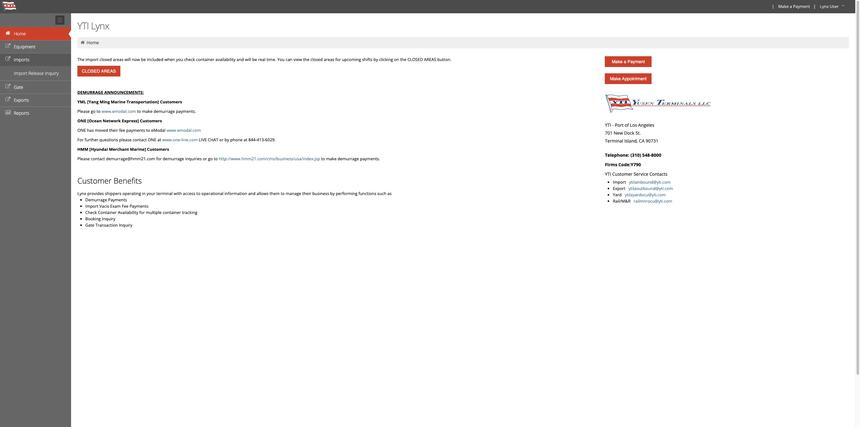 Task type: describe. For each thing, give the bounding box(es) containing it.
check
[[85, 210, 97, 215]]

please for please contact demurrage@hmm21.com for demurrage inquiries or go to
[[77, 156, 90, 162]]

button.
[[438, 57, 452, 62]]

2 horizontal spatial for
[[336, 57, 341, 62]]

availability
[[216, 57, 236, 62]]

844-
[[249, 137, 257, 143]]

demurrage announcements:
[[77, 89, 144, 95]]

0 horizontal spatial make
[[142, 108, 153, 114]]

angeles
[[639, 122, 655, 128]]

chat
[[208, 137, 219, 143]]

0 horizontal spatial by
[[225, 137, 229, 143]]

emodal
[[151, 127, 166, 133]]

ytilayardocu@yti.com link
[[626, 192, 666, 198]]

telephone:
[[606, 152, 630, 158]]

1 vertical spatial or
[[203, 156, 207, 162]]

transaction
[[95, 222, 118, 228]]

merchant
[[109, 146, 129, 152]]

customers for one [ocean network express] customers
[[140, 118, 162, 124]]

0 vertical spatial their
[[109, 127, 118, 133]]

1 horizontal spatial for
[[156, 156, 162, 162]]

1 horizontal spatial a
[[791, 3, 793, 9]]

1 horizontal spatial contact
[[133, 137, 147, 143]]

included
[[147, 57, 164, 62]]

http://www.hmm21.com/cms/business/usa/index.jsp link
[[219, 156, 320, 162]]

lynx for provides
[[77, 191, 86, 196]]

appointment
[[623, 76, 647, 81]]

demurrage@hmm21.com
[[106, 156, 155, 162]]

ytilainbound@yti.com link
[[630, 179, 671, 185]]

0 horizontal spatial home
[[14, 31, 26, 37]]

(310)
[[631, 152, 642, 158]]

access
[[183, 191, 196, 196]]

ytilaoutbound@yti.com link
[[629, 186, 674, 191]]

payments
[[126, 127, 145, 133]]

0 vertical spatial gate
[[14, 84, 23, 90]]

release
[[29, 70, 44, 76]]

lynx provides shippers operating in your terminal with access to operational information and allows them to manage their business by performing functions such as demurrage payments import vacis exam fee payments check container availability for multiple container tracking booking inquiry gate transaction inquiry
[[77, 191, 392, 228]]

tracking
[[182, 210, 198, 215]]

availability
[[118, 210, 138, 215]]

import release inquiry
[[14, 70, 59, 76]]

1 will from the left
[[125, 57, 131, 62]]

[yang
[[87, 99, 99, 105]]

functions
[[359, 191, 377, 196]]

port
[[615, 122, 624, 128]]

shippers
[[105, 191, 122, 196]]

now
[[132, 57, 140, 62]]

1 horizontal spatial lynx
[[91, 19, 109, 32]]

lynx user
[[821, 3, 840, 9]]

make for left make a payment link
[[612, 59, 623, 64]]

check
[[184, 57, 195, 62]]

performing
[[336, 191, 358, 196]]

import for import release inquiry
[[14, 70, 27, 76]]

1 be from the left
[[141, 57, 146, 62]]

areas
[[424, 57, 437, 62]]

the import closed areas will now be included when you check container availability and will be real time.  you can view the closed areas for upcoming shifts by clicking on the closed areas button.
[[77, 57, 452, 62]]

1 vertical spatial inquiry
[[102, 216, 115, 222]]

0 horizontal spatial home image
[[5, 31, 11, 35]]

1 the from the left
[[303, 57, 310, 62]]

0 horizontal spatial make a payment
[[612, 59, 646, 64]]

0 vertical spatial www.emodal.com
[[102, 108, 136, 114]]

import inside the lynx provides shippers operating in your terminal with access to operational information and allows them to manage their business by performing functions such as demurrage payments import vacis exam fee payments check container availability for multiple container tracking booking inquiry gate transaction inquiry
[[85, 203, 98, 209]]

2 vertical spatial inquiry
[[119, 222, 132, 228]]

[ocean
[[87, 118, 102, 124]]

information
[[225, 191, 247, 196]]

1 vertical spatial payments.
[[360, 156, 380, 162]]

imports link
[[0, 53, 71, 66]]

hmm [hyundai merchant marine] customers
[[77, 146, 169, 152]]

413-
[[257, 137, 265, 143]]

0 horizontal spatial payments
[[108, 197, 127, 203]]

2 at from the left
[[244, 137, 248, 143]]

you
[[278, 57, 285, 62]]

import
[[86, 57, 99, 62]]

please for please go to
[[77, 108, 90, 114]]

0 horizontal spatial inquiry
[[45, 70, 59, 76]]

please
[[119, 137, 132, 143]]

ca
[[640, 138, 645, 144]]

0 horizontal spatial contact
[[91, 156, 105, 162]]

express]
[[122, 118, 139, 124]]

telephone: (310) 548-8000
[[606, 152, 662, 158]]

further
[[85, 137, 98, 143]]

yti lynx
[[77, 19, 109, 32]]

1 horizontal spatial container
[[196, 57, 215, 62]]

them
[[270, 191, 280, 196]]

ytilainbound@yti.com
[[630, 179, 671, 185]]

please go to www.emodal.com to make demurrage payments.
[[77, 108, 196, 114]]

benefits
[[114, 175, 142, 186]]

one for one [ocean network express] customers
[[77, 118, 86, 124]]

bar chart image
[[5, 110, 11, 115]]

user
[[831, 3, 840, 9]]

1 vertical spatial a
[[624, 59, 627, 64]]

rail/m&r
[[614, 198, 633, 204]]

lynx user link
[[818, 0, 849, 13]]

yti for yti - port of los angeles 701 new dock st. terminal island, ca 90731
[[606, 122, 612, 128]]

equipment
[[14, 44, 36, 50]]

please contact demurrage@hmm21.com for demurrage inquiries or go to http://www.hmm21.com/cms/business/usa/index.jsp to make demurrage payments.
[[77, 156, 380, 162]]

the
[[77, 57, 85, 62]]

st.
[[636, 130, 641, 136]]

fee
[[122, 203, 129, 209]]

2 horizontal spatial by
[[374, 57, 378, 62]]

1 areas from the left
[[113, 57, 124, 62]]

2 will from the left
[[245, 57, 252, 62]]

import release inquiry link
[[0, 69, 71, 78]]

on
[[395, 57, 400, 62]]

has
[[87, 127, 94, 133]]

0 horizontal spatial payment
[[628, 59, 646, 64]]

angle down image
[[841, 3, 847, 8]]

new
[[614, 130, 624, 136]]

railmnrocu@yti.com link
[[634, 198, 673, 204]]

2 areas from the left
[[324, 57, 335, 62]]

business
[[313, 191, 329, 196]]

0 horizontal spatial and
[[237, 57, 244, 62]]

operating
[[123, 191, 141, 196]]

yti for yti lynx
[[77, 19, 89, 32]]

hmm
[[77, 146, 88, 152]]

export
[[614, 186, 628, 191]]

548-
[[643, 152, 652, 158]]

transportation]
[[127, 99, 159, 105]]

2 vertical spatial one
[[148, 137, 157, 143]]

of
[[625, 122, 630, 128]]

external link image for imports
[[5, 57, 11, 61]]

1 horizontal spatial customer
[[613, 171, 633, 177]]

one has moved their fee payments to emodal www.emodal.com
[[77, 127, 201, 133]]

with
[[174, 191, 182, 196]]

inquiries
[[185, 156, 202, 162]]

moved
[[95, 127, 108, 133]]

1 horizontal spatial make a payment link
[[776, 0, 813, 13]]

www.emodal.com link for one has moved their fee payments to emodal www.emodal.com
[[167, 127, 201, 133]]

0 vertical spatial make
[[779, 3, 790, 9]]



Task type: locate. For each thing, give the bounding box(es) containing it.
home image up the
[[80, 40, 86, 45]]

0 vertical spatial import
[[14, 70, 27, 76]]

go
[[91, 108, 96, 114], [208, 156, 213, 162]]

yard
[[614, 192, 624, 198]]

2 vertical spatial by
[[331, 191, 335, 196]]

for down for further questions please contact one at www.one-line.com live chat or by phone at 844-413-6029.
[[156, 156, 162, 162]]

exports link
[[0, 94, 71, 107]]

clicking
[[379, 57, 393, 62]]

0 horizontal spatial lynx
[[77, 191, 86, 196]]

0 horizontal spatial make a payment link
[[606, 56, 652, 67]]

1 horizontal spatial payment
[[794, 3, 811, 9]]

questions
[[99, 137, 118, 143]]

1 vertical spatial www.emodal.com link
[[167, 127, 201, 133]]

1 | from the left
[[773, 3, 775, 9]]

1 vertical spatial import
[[614, 179, 627, 185]]

customers up emodal
[[140, 118, 162, 124]]

announcements:
[[104, 89, 144, 95]]

external link image
[[5, 44, 11, 48], [5, 57, 11, 61], [5, 97, 11, 102]]

2 horizontal spatial lynx
[[821, 3, 830, 9]]

container inside the lynx provides shippers operating in your terminal with access to operational information and allows them to manage their business by performing functions such as demurrage payments import vacis exam fee payments check container availability for multiple container tracking booking inquiry gate transaction inquiry
[[163, 210, 181, 215]]

closed
[[100, 57, 112, 62], [311, 57, 323, 62]]

container left tracking at left
[[163, 210, 181, 215]]

external link image inside exports "link"
[[5, 97, 11, 102]]

1 horizontal spatial |
[[814, 3, 817, 9]]

0 vertical spatial www.emodal.com link
[[102, 108, 136, 114]]

upcoming
[[342, 57, 361, 62]]

0 vertical spatial customers
[[160, 99, 182, 105]]

go down [yang
[[91, 108, 96, 114]]

firms
[[606, 162, 618, 168]]

shifts
[[362, 57, 373, 62]]

customer
[[613, 171, 633, 177], [77, 175, 112, 186]]

http://www.hmm21.com/cms/business/usa/index.jsp
[[219, 156, 320, 162]]

2 vertical spatial customers
[[147, 146, 169, 152]]

1 closed from the left
[[100, 57, 112, 62]]

1 horizontal spatial home link
[[87, 40, 99, 46]]

los
[[631, 122, 638, 128]]

1 external link image from the top
[[5, 44, 11, 48]]

1 horizontal spatial or
[[220, 137, 224, 143]]

0 vertical spatial lynx
[[821, 3, 830, 9]]

make for the make appointment link
[[611, 76, 622, 81]]

by left phone
[[225, 137, 229, 143]]

the right the on
[[401, 57, 407, 62]]

0 horizontal spatial customer
[[77, 175, 112, 186]]

2 vertical spatial make
[[611, 76, 622, 81]]

1 vertical spatial make a payment
[[612, 59, 646, 64]]

one left has
[[77, 127, 86, 133]]

gate inside the lynx provides shippers operating in your terminal with access to operational information and allows them to manage their business by performing functions such as demurrage payments import vacis exam fee payments check container availability for multiple container tracking booking inquiry gate transaction inquiry
[[85, 222, 94, 228]]

one down emodal
[[148, 137, 157, 143]]

payments up availability
[[130, 203, 149, 209]]

areas left the upcoming
[[324, 57, 335, 62]]

contacts
[[650, 171, 668, 177]]

import up export
[[614, 179, 627, 185]]

|
[[773, 3, 775, 9], [814, 3, 817, 9]]

1 horizontal spatial areas
[[324, 57, 335, 62]]

please down yml at the left
[[77, 108, 90, 114]]

at left 844-
[[244, 137, 248, 143]]

reports
[[14, 110, 29, 116]]

closed right the view
[[311, 57, 323, 62]]

ming
[[100, 99, 110, 105]]

their right manage
[[303, 191, 312, 196]]

contact down [hyundai
[[91, 156, 105, 162]]

gate link
[[0, 81, 71, 94]]

areas left now
[[113, 57, 124, 62]]

by right shifts
[[374, 57, 378, 62]]

firms code:y790
[[606, 162, 642, 168]]

customer up provides
[[77, 175, 112, 186]]

payments
[[108, 197, 127, 203], [130, 203, 149, 209]]

0 vertical spatial external link image
[[5, 44, 11, 48]]

1 vertical spatial external link image
[[5, 57, 11, 61]]

import up check
[[85, 203, 98, 209]]

make
[[142, 108, 153, 114], [326, 156, 337, 162]]

1 at from the left
[[158, 137, 161, 143]]

their
[[109, 127, 118, 133], [303, 191, 312, 196]]

0 horizontal spatial payments.
[[176, 108, 196, 114]]

for
[[336, 57, 341, 62], [156, 156, 162, 162], [139, 210, 145, 215]]

0 vertical spatial container
[[196, 57, 215, 62]]

inquiry right release
[[45, 70, 59, 76]]

1 vertical spatial one
[[77, 127, 86, 133]]

www.one-line.com link
[[162, 137, 198, 143]]

0 vertical spatial go
[[91, 108, 96, 114]]

code:y790
[[619, 162, 642, 168]]

0 horizontal spatial |
[[773, 3, 775, 9]]

1 vertical spatial customers
[[140, 118, 162, 124]]

2 external link image from the top
[[5, 57, 11, 61]]

1 please from the top
[[77, 108, 90, 114]]

2 vertical spatial for
[[139, 210, 145, 215]]

by right business
[[331, 191, 335, 196]]

you
[[176, 57, 183, 62]]

8000
[[652, 152, 662, 158]]

or right inquiries
[[203, 156, 207, 162]]

and inside the lynx provides shippers operating in your terminal with access to operational information and allows them to manage their business by performing functions such as demurrage payments import vacis exam fee payments check container availability for multiple container tracking booking inquiry gate transaction inquiry
[[248, 191, 256, 196]]

gate down booking
[[85, 222, 94, 228]]

view
[[294, 57, 302, 62]]

one for one has moved their fee payments to emodal www.emodal.com
[[77, 127, 86, 133]]

island,
[[625, 138, 639, 144]]

www.emodal.com link
[[102, 108, 136, 114], [167, 127, 201, 133]]

one
[[77, 118, 86, 124], [77, 127, 86, 133], [148, 137, 157, 143]]

1 vertical spatial gate
[[85, 222, 94, 228]]

1 vertical spatial lynx
[[91, 19, 109, 32]]

0 vertical spatial home
[[14, 31, 26, 37]]

external link image for equipment
[[5, 44, 11, 48]]

inquiry down container
[[102, 216, 115, 222]]

home image
[[5, 31, 11, 35], [80, 40, 86, 45]]

www.emodal.com link down marine
[[102, 108, 136, 114]]

1 horizontal spatial their
[[303, 191, 312, 196]]

for further questions please contact one at www.one-line.com live chat or by phone at 844-413-6029.
[[77, 137, 276, 143]]

1 vertical spatial home image
[[80, 40, 86, 45]]

lynx inside the lynx provides shippers operating in your terminal with access to operational information and allows them to manage their business by performing functions such as demurrage payments import vacis exam fee payments check container availability for multiple container tracking booking inquiry gate transaction inquiry
[[77, 191, 86, 196]]

by inside the lynx provides shippers operating in your terminal with access to operational information and allows them to manage their business by performing functions such as demurrage payments import vacis exam fee payments check container availability for multiple container tracking booking inquiry gate transaction inquiry
[[331, 191, 335, 196]]

1 vertical spatial please
[[77, 156, 90, 162]]

1 horizontal spatial home
[[87, 40, 99, 46]]

external link image left equipment
[[5, 44, 11, 48]]

will left real
[[245, 57, 252, 62]]

1 horizontal spatial inquiry
[[102, 216, 115, 222]]

1 vertical spatial yti
[[606, 122, 612, 128]]

2 be from the left
[[253, 57, 257, 62]]

ytilaoutbound@yti.com
[[629, 186, 674, 191]]

home link up equipment
[[0, 27, 71, 40]]

0 vertical spatial and
[[237, 57, 244, 62]]

1 horizontal spatial make a payment
[[779, 3, 811, 9]]

1 horizontal spatial payments
[[130, 203, 149, 209]]

[hyundai
[[89, 146, 108, 152]]

3 external link image from the top
[[5, 97, 11, 102]]

payment up 'appointment'
[[628, 59, 646, 64]]

yti for yti customer service contacts
[[606, 171, 612, 177]]

customers right transportation]
[[160, 99, 182, 105]]

line.com
[[182, 137, 198, 143]]

their inside the lynx provides shippers operating in your terminal with access to operational information and allows them to manage their business by performing functions such as demurrage payments import vacis exam fee payments check container availability for multiple container tracking booking inquiry gate transaction inquiry
[[303, 191, 312, 196]]

external link image
[[5, 84, 11, 89]]

yti - port of los angeles 701 new dock st. terminal island, ca 90731
[[606, 122, 659, 144]]

1 vertical spatial make
[[326, 156, 337, 162]]

None submit
[[77, 66, 121, 77]]

home up equipment
[[14, 31, 26, 37]]

at down emodal
[[158, 137, 161, 143]]

1 vertical spatial go
[[208, 156, 213, 162]]

0 horizontal spatial their
[[109, 127, 118, 133]]

1 horizontal spatial and
[[248, 191, 256, 196]]

lynx
[[821, 3, 830, 9], [91, 19, 109, 32], [77, 191, 86, 196]]

1 horizontal spatial payments.
[[360, 156, 380, 162]]

lynx for user
[[821, 3, 830, 9]]

multiple
[[146, 210, 162, 215]]

and
[[237, 57, 244, 62], [248, 191, 256, 196]]

contact down one has moved their fee payments to emodal www.emodal.com
[[133, 137, 147, 143]]

home image up equipment link on the top of page
[[5, 31, 11, 35]]

1 vertical spatial home
[[87, 40, 99, 46]]

or right the chat
[[220, 137, 224, 143]]

for left the upcoming
[[336, 57, 341, 62]]

their left fee
[[109, 127, 118, 133]]

0 horizontal spatial be
[[141, 57, 146, 62]]

booking
[[85, 216, 101, 222]]

go right inquiries
[[208, 156, 213, 162]]

dock
[[625, 130, 635, 136]]

imports
[[14, 57, 29, 63]]

such
[[378, 191, 387, 196]]

701
[[606, 130, 613, 136]]

1 horizontal spatial at
[[244, 137, 248, 143]]

1 horizontal spatial home image
[[80, 40, 86, 45]]

1 vertical spatial container
[[163, 210, 181, 215]]

0 horizontal spatial closed
[[100, 57, 112, 62]]

can
[[286, 57, 293, 62]]

customer down "firms code:y790"
[[613, 171, 633, 177]]

container
[[196, 57, 215, 62], [163, 210, 181, 215]]

for left the multiple
[[139, 210, 145, 215]]

please down hmm
[[77, 156, 90, 162]]

0 vertical spatial make a payment link
[[776, 0, 813, 13]]

the right the view
[[303, 57, 310, 62]]

when
[[165, 57, 175, 62]]

closed right import
[[100, 57, 112, 62]]

2 vertical spatial lynx
[[77, 191, 86, 196]]

or
[[220, 137, 224, 143], [203, 156, 207, 162]]

home link down yti lynx
[[87, 40, 99, 46]]

customers for hmm [hyundai merchant marine] customers
[[147, 146, 169, 152]]

yti
[[77, 19, 89, 32], [606, 122, 612, 128], [606, 171, 612, 177]]

container right check
[[196, 57, 215, 62]]

0 vertical spatial make a payment
[[779, 3, 811, 9]]

2 vertical spatial import
[[85, 203, 98, 209]]

be left real
[[253, 57, 257, 62]]

and right availability in the left top of the page
[[237, 57, 244, 62]]

payments up exam at the top of the page
[[108, 197, 127, 203]]

1 horizontal spatial import
[[85, 203, 98, 209]]

1 vertical spatial www.emodal.com
[[167, 127, 201, 133]]

at
[[158, 137, 161, 143], [244, 137, 248, 143]]

time.
[[267, 57, 277, 62]]

www.emodal.com link up www.one-line.com 'link'
[[167, 127, 201, 133]]

manage
[[286, 191, 302, 196]]

1 horizontal spatial www.emodal.com
[[167, 127, 201, 133]]

external link image for exports
[[5, 97, 11, 102]]

0 vertical spatial a
[[791, 3, 793, 9]]

0 vertical spatial home image
[[5, 31, 11, 35]]

0 horizontal spatial container
[[163, 210, 181, 215]]

for inside the lynx provides shippers operating in your terminal with access to operational information and allows them to manage their business by performing functions such as demurrage payments import vacis exam fee payments check container availability for multiple container tracking booking inquiry gate transaction inquiry
[[139, 210, 145, 215]]

import
[[14, 70, 27, 76], [614, 179, 627, 185], [85, 203, 98, 209]]

0 vertical spatial contact
[[133, 137, 147, 143]]

fee
[[119, 127, 125, 133]]

0 vertical spatial by
[[374, 57, 378, 62]]

2 vertical spatial external link image
[[5, 97, 11, 102]]

will
[[125, 57, 131, 62], [245, 57, 252, 62]]

www.emodal.com link for to make demurrage payments.
[[102, 108, 136, 114]]

0 horizontal spatial for
[[139, 210, 145, 215]]

external link image left imports
[[5, 57, 11, 61]]

0 vertical spatial or
[[220, 137, 224, 143]]

customers down www.one- on the left of page
[[147, 146, 169, 152]]

external link image down external link image
[[5, 97, 11, 102]]

yml [yang ming marine transportation] customers
[[77, 99, 182, 105]]

to
[[97, 108, 101, 114], [137, 108, 141, 114], [146, 127, 150, 133], [214, 156, 218, 162], [321, 156, 325, 162], [197, 191, 201, 196], [281, 191, 285, 196]]

2 please from the top
[[77, 156, 90, 162]]

your
[[147, 191, 156, 196]]

0 vertical spatial please
[[77, 108, 90, 114]]

1 vertical spatial make
[[612, 59, 623, 64]]

be right now
[[141, 57, 146, 62]]

vacis
[[100, 203, 109, 209]]

1 horizontal spatial be
[[253, 57, 257, 62]]

0 vertical spatial payments.
[[176, 108, 196, 114]]

import ytilainbound@yti.com
[[614, 179, 671, 185]]

yti inside yti - port of los angeles 701 new dock st. terminal island, ca 90731
[[606, 122, 612, 128]]

0 horizontal spatial home link
[[0, 27, 71, 40]]

external link image inside equipment link
[[5, 44, 11, 48]]

0 vertical spatial inquiry
[[45, 70, 59, 76]]

customer benefits
[[77, 175, 142, 186]]

gate right external link image
[[14, 84, 23, 90]]

container
[[98, 210, 117, 215]]

in
[[142, 191, 146, 196]]

marine]
[[130, 146, 146, 152]]

2 | from the left
[[814, 3, 817, 9]]

import for import ytilainbound@yti.com
[[614, 179, 627, 185]]

2 the from the left
[[401, 57, 407, 62]]

payment left 'lynx user'
[[794, 3, 811, 9]]

1 horizontal spatial will
[[245, 57, 252, 62]]

make
[[779, 3, 790, 9], [612, 59, 623, 64], [611, 76, 622, 81]]

www.emodal.com
[[102, 108, 136, 114], [167, 127, 201, 133]]

0 horizontal spatial www.emodal.com
[[102, 108, 136, 114]]

www.emodal.com up www.one-line.com 'link'
[[167, 127, 201, 133]]

import down imports
[[14, 70, 27, 76]]

will left now
[[125, 57, 131, 62]]

1 vertical spatial contact
[[91, 156, 105, 162]]

0 horizontal spatial will
[[125, 57, 131, 62]]

real
[[258, 57, 266, 62]]

0 vertical spatial payments
[[108, 197, 127, 203]]

terminal
[[157, 191, 173, 196]]

1 vertical spatial payments
[[130, 203, 149, 209]]

2 closed from the left
[[311, 57, 323, 62]]

0 horizontal spatial go
[[91, 108, 96, 114]]

service
[[634, 171, 649, 177]]

and left allows
[[248, 191, 256, 196]]

inquiry down availability
[[119, 222, 132, 228]]

1 vertical spatial for
[[156, 156, 162, 162]]

1 horizontal spatial the
[[401, 57, 407, 62]]

one left [ocean
[[77, 118, 86, 124]]

0 vertical spatial yti
[[77, 19, 89, 32]]

home down yti lynx
[[87, 40, 99, 46]]

1 vertical spatial and
[[248, 191, 256, 196]]

external link image inside 'imports' link
[[5, 57, 11, 61]]

www.emodal.com down marine
[[102, 108, 136, 114]]

www.one-
[[162, 137, 182, 143]]

make a payment link
[[776, 0, 813, 13], [606, 56, 652, 67]]



Task type: vqa. For each thing, say whether or not it's contained in the screenshot.


